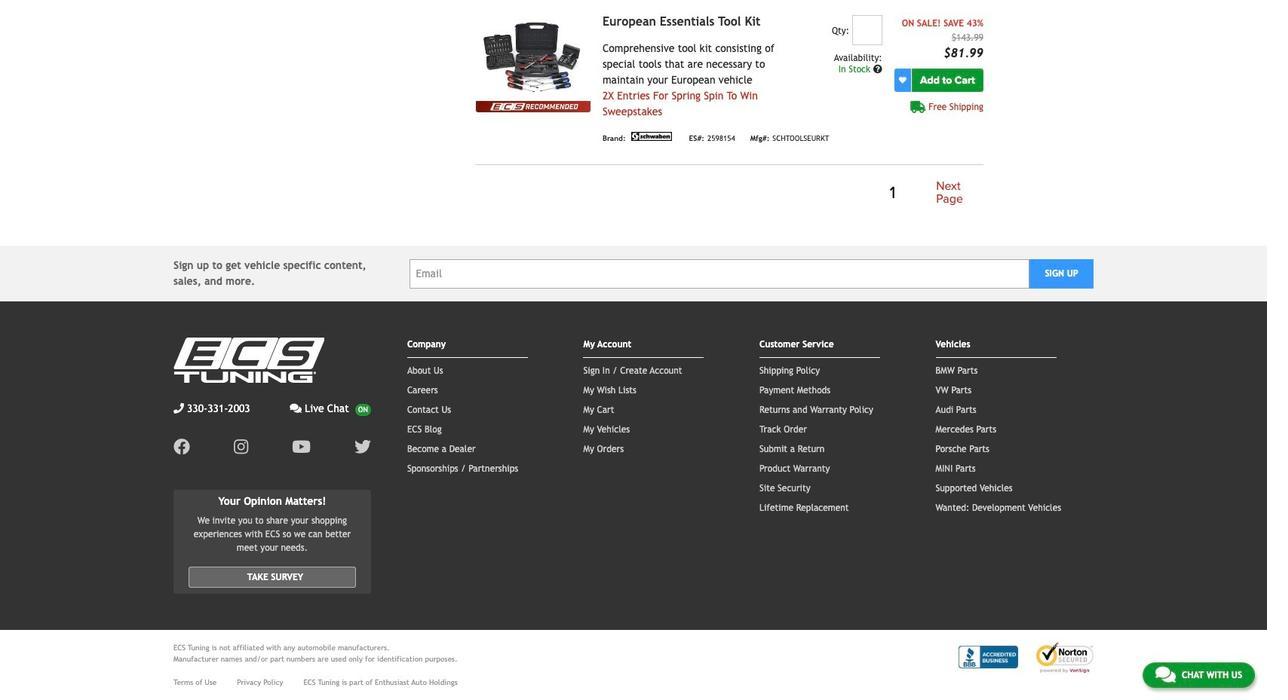 Task type: locate. For each thing, give the bounding box(es) containing it.
1 horizontal spatial comments image
[[1156, 666, 1176, 684]]

question circle image
[[873, 65, 882, 74]]

ecs tuning recommends this product. image
[[476, 101, 591, 112]]

0 vertical spatial comments image
[[290, 404, 302, 414]]

1 vertical spatial comments image
[[1156, 666, 1176, 684]]

None number field
[[852, 15, 882, 45]]

comments image
[[290, 404, 302, 414], [1156, 666, 1176, 684]]



Task type: describe. For each thing, give the bounding box(es) containing it.
ecs tuning image
[[174, 338, 324, 383]]

youtube logo image
[[292, 439, 311, 456]]

add to wish list image
[[899, 76, 907, 84]]

facebook logo image
[[174, 439, 190, 456]]

0 horizontal spatial comments image
[[290, 404, 302, 414]]

Email email field
[[409, 259, 1030, 289]]

schwaben - corporate logo image
[[629, 132, 674, 141]]

twitter logo image
[[355, 439, 371, 456]]

es#2598154 - schtoolseurkt - european essentials tool kit - comprehensive tool kit consisting of special tools that are necessary to maintain your european vehicle - schwaben - audi bmw volkswagen mercedes benz mini porsche image
[[476, 15, 591, 101]]

phone image
[[174, 404, 184, 414]]

paginated product list navigation navigation
[[476, 177, 984, 210]]

instagram logo image
[[234, 439, 248, 456]]



Task type: vqa. For each thing, say whether or not it's contained in the screenshot.
NUMBER FIELD
yes



